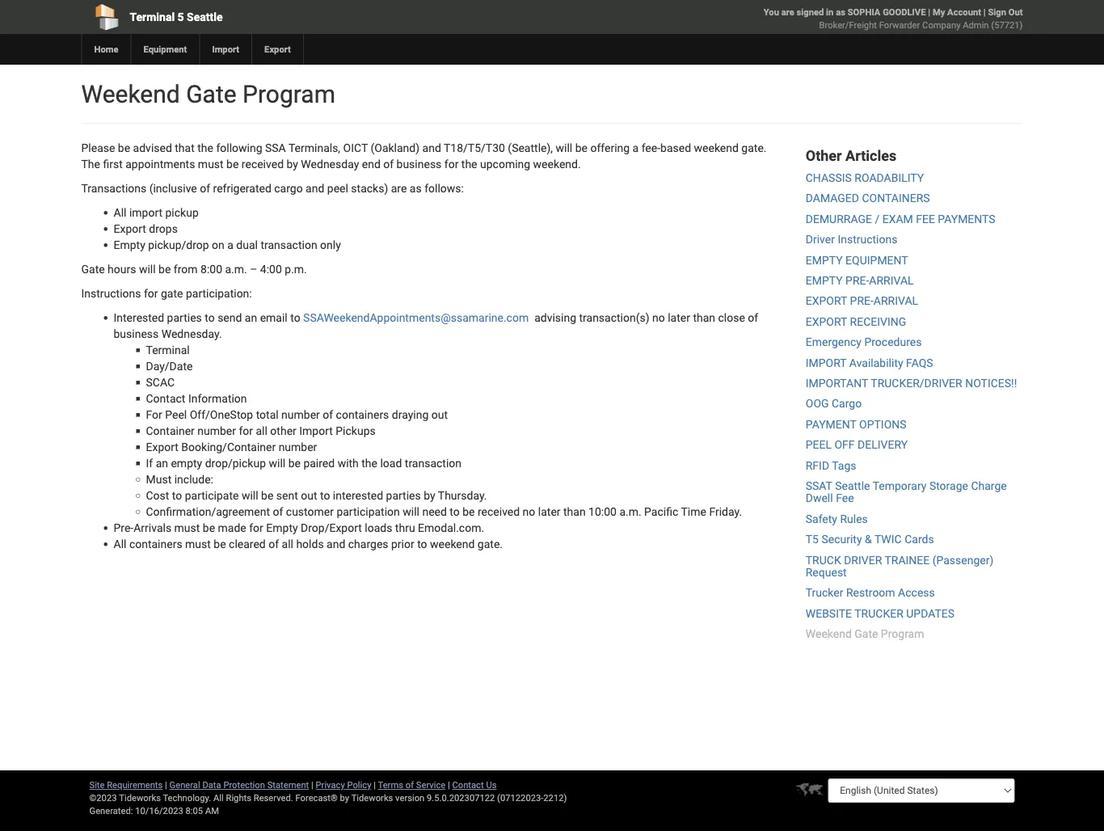 Task type: vqa. For each thing, say whether or not it's contained in the screenshot.
no
yes



Task type: describe. For each thing, give the bounding box(es) containing it.
| up the "tideworks" at the left bottom
[[374, 780, 376, 791]]

safety rules link
[[806, 512, 868, 526]]

as inside you are signed in as sophia goodlive | my account | sign out broker/freight forwarder company admin (57721)
[[836, 7, 846, 17]]

out inside advising transaction(s) no later than close of business wednesday. terminal day/date scac contact information for peel off/onestop total number of containers draying out container number for all other import pickups export booking/container number if an empty drop/pickup will be paired with the load transaction
[[432, 408, 448, 421]]

0 horizontal spatial are
[[391, 182, 407, 195]]

0 horizontal spatial instructions
[[81, 287, 141, 300]]

peel
[[165, 408, 187, 421]]

2 vertical spatial must
[[185, 537, 211, 551]]

website
[[806, 607, 852, 620]]

instructions for gate participation:
[[81, 287, 252, 300]]

notices!!
[[966, 377, 1018, 390]]

instructions inside other articles chassis roadability damaged containers demurrage / exam fee payments driver instructions empty equipment empty pre-arrival export pre-arrival export receiving emergency procedures import availability faqs important trucker/driver notices!! oog cargo payment options peel off delivery rfid tags ssat seattle temporary storage charge dwell fee safety rules t5 security & twic cards truck driver trainee (passenger) request trucker restroom access website trucker updates weekend gate program
[[838, 233, 898, 246]]

no inside must include: cost to participate will be sent out to interested parties by thursday. confirmation/agreement of customer participation will need to be received no later than 10:00 a.m. pacific time friday. pre-arrivals must be made for empty drop/export loads thru emodal.com. all containers must be cleared of all holds and charges prior to weekend gate.
[[523, 505, 536, 518]]

drop/export
[[301, 521, 362, 535]]

0 vertical spatial number
[[282, 408, 320, 421]]

1 vertical spatial must
[[174, 521, 200, 535]]

of up paired
[[323, 408, 333, 421]]

trucker
[[806, 586, 844, 600]]

(57721)
[[992, 20, 1023, 30]]

containers
[[862, 192, 931, 205]]

all inside the all import pickup export drops empty pickup/drop on a dual transaction only
[[114, 206, 127, 219]]

important trucker/driver notices!! link
[[806, 377, 1018, 390]]

chassis roadability link
[[806, 171, 925, 185]]

all inside advising transaction(s) no later than close of business wednesday. terminal day/date scac contact information for peel off/onestop total number of containers draying out container number for all other import pickups export booking/container number if an empty drop/pickup will be paired with the load transaction
[[256, 424, 268, 438]]

policy
[[347, 780, 372, 791]]

are inside you are signed in as sophia goodlive | my account | sign out broker/freight forwarder company admin (57721)
[[782, 7, 795, 17]]

charges
[[348, 537, 389, 551]]

payment
[[806, 418, 857, 431]]

terminals,
[[289, 141, 341, 154]]

be down thursday.
[[463, 505, 475, 518]]

participate
[[185, 489, 239, 502]]

prior
[[391, 537, 415, 551]]

for
[[146, 408, 162, 421]]

(passenger)
[[933, 553, 994, 567]]

driver instructions link
[[806, 233, 898, 246]]

pickup
[[165, 206, 199, 219]]

cost
[[146, 489, 169, 502]]

from
[[174, 262, 198, 276]]

in
[[827, 7, 834, 17]]

only
[[320, 238, 341, 252]]

oict
[[343, 141, 368, 154]]

oog cargo link
[[806, 397, 862, 411]]

be left offering
[[576, 141, 588, 154]]

first
[[103, 157, 123, 171]]

1 vertical spatial gate
[[81, 262, 105, 276]]

day/date
[[146, 359, 193, 373]]

0 horizontal spatial weekend
[[81, 80, 180, 108]]

out inside must include: cost to participate will be sent out to interested parties by thursday. confirmation/agreement of customer participation will need to be received no later than 10:00 a.m. pacific time friday. pre-arrivals must be made for empty drop/export loads thru emodal.com. all containers must be cleared of all holds and charges prior to weekend gate.
[[301, 489, 317, 502]]

emergency procedures link
[[806, 336, 922, 349]]

(seattle),
[[508, 141, 553, 154]]

be up first
[[118, 141, 130, 154]]

for inside must include: cost to participate will be sent out to interested parties by thursday. confirmation/agreement of customer participation will need to be received no later than 10:00 a.m. pacific time friday. pre-arrivals must be made for empty drop/export loads thru emodal.com. all containers must be cleared of all holds and charges prior to weekend gate.
[[249, 521, 264, 535]]

fee-
[[642, 141, 661, 154]]

need
[[423, 505, 447, 518]]

contact us link
[[452, 780, 497, 791]]

must
[[146, 473, 172, 486]]

thru
[[395, 521, 415, 535]]

end
[[362, 157, 381, 171]]

later inside must include: cost to participate will be sent out to interested parties by thursday. confirmation/agreement of customer participation will need to be received no later than 10:00 a.m. pacific time friday. pre-arrivals must be made for empty drop/export loads thru emodal.com. all containers must be cleared of all holds and charges prior to weekend gate.
[[538, 505, 561, 518]]

sign
[[989, 7, 1007, 17]]

home link
[[81, 34, 131, 65]]

gate. inside please be advised that the following ssa terminals, oict (oakland) and t18/t5/t30 (seattle), will be offering a fee-based weekend gate. the first appointments must be received by wednesday end of business for the upcoming weekend.
[[742, 141, 767, 154]]

0 vertical spatial terminal
[[130, 10, 175, 23]]

terms
[[378, 780, 404, 791]]

options
[[860, 418, 907, 431]]

draying
[[392, 408, 429, 421]]

forecast®
[[296, 793, 338, 803]]

to right "cost"
[[172, 489, 182, 502]]

tags
[[832, 459, 857, 472]]

containers inside advising transaction(s) no later than close of business wednesday. terminal day/date scac contact information for peel off/onestop total number of containers draying out container number for all other import pickups export booking/container number if an empty drop/pickup will be paired with the load transaction
[[336, 408, 389, 421]]

10/16/2023
[[135, 806, 183, 816]]

dual
[[236, 238, 258, 252]]

of down sent
[[273, 505, 283, 518]]

be left from
[[159, 262, 171, 276]]

time
[[681, 505, 707, 518]]

t18/t5/t30
[[444, 141, 505, 154]]

1 horizontal spatial an
[[245, 311, 257, 324]]

sent
[[276, 489, 298, 502]]

demurrage
[[806, 212, 873, 226]]

for left gate
[[144, 287, 158, 300]]

security
[[822, 533, 863, 546]]

restroom
[[847, 586, 896, 600]]

stacks)
[[351, 182, 388, 195]]

weekend gate program
[[81, 80, 336, 108]]

1 empty from the top
[[806, 253, 843, 267]]

| up 9.5.0.202307122
[[448, 780, 450, 791]]

articles
[[846, 147, 897, 164]]

pickups
[[336, 424, 376, 438]]

arrivals
[[134, 521, 172, 535]]

received inside must include: cost to participate will be sent out to interested parties by thursday. confirmation/agreement of customer participation will need to be received no later than 10:00 a.m. pacific time friday. pre-arrivals must be made for empty drop/export loads thru emodal.com. all containers must be cleared of all holds and charges prior to weekend gate.
[[478, 505, 520, 518]]

transaction inside advising transaction(s) no later than close of business wednesday. terminal day/date scac contact information for peel off/onestop total number of containers draying out container number for all other import pickups export booking/container number if an empty drop/pickup will be paired with the load transaction
[[405, 457, 462, 470]]

the inside advising transaction(s) no later than close of business wednesday. terminal day/date scac contact information for peel off/onestop total number of containers draying out container number for all other import pickups export booking/container number if an empty drop/pickup will be paired with the load transaction
[[362, 457, 378, 470]]

request
[[806, 566, 847, 579]]

for inside please be advised that the following ssa terminals, oict (oakland) and t18/t5/t30 (seattle), will be offering a fee-based weekend gate. the first appointments must be received by wednesday end of business for the upcoming weekend.
[[445, 157, 459, 171]]

weekend inside other articles chassis roadability damaged containers demurrage / exam fee payments driver instructions empty equipment empty pre-arrival export pre-arrival export receiving emergency procedures import availability faqs important trucker/driver notices!! oog cargo payment options peel off delivery rfid tags ssat seattle temporary storage charge dwell fee safety rules t5 security & twic cards truck driver trainee (passenger) request trucker restroom access website trucker updates weekend gate program
[[806, 628, 852, 641]]

advised
[[133, 141, 172, 154]]

0 vertical spatial pre-
[[846, 274, 870, 287]]

made
[[218, 521, 246, 535]]

a inside the all import pickup export drops empty pickup/drop on a dual transaction only
[[227, 238, 234, 252]]

equipment
[[144, 44, 187, 55]]

1 vertical spatial and
[[306, 182, 325, 195]]

loads
[[365, 521, 393, 535]]

sign out link
[[989, 7, 1023, 17]]

interested
[[114, 311, 164, 324]]

gate
[[161, 287, 183, 300]]

other articles chassis roadability damaged containers demurrage / exam fee payments driver instructions empty equipment empty pre-arrival export pre-arrival export receiving emergency procedures import availability faqs important trucker/driver notices!! oog cargo payment options peel off delivery rfid tags ssat seattle temporary storage charge dwell fee safety rules t5 security & twic cards truck driver trainee (passenger) request trucker restroom access website trucker updates weekend gate program
[[806, 147, 1018, 641]]

off/onestop
[[190, 408, 253, 421]]

import inside advising transaction(s) no later than close of business wednesday. terminal day/date scac contact information for peel off/onestop total number of containers draying out container number for all other import pickups export booking/container number if an empty drop/pickup will be paired with the load transaction
[[299, 424, 333, 438]]

0 vertical spatial program
[[243, 80, 336, 108]]

1 vertical spatial pre-
[[850, 295, 874, 308]]

of right (inclusive
[[200, 182, 210, 195]]

safety
[[806, 512, 838, 526]]

0 vertical spatial gate
[[186, 80, 237, 108]]

2 vertical spatial number
[[279, 440, 317, 454]]

to left send on the left top of page
[[205, 311, 215, 324]]

export inside advising transaction(s) no later than close of business wednesday. terminal day/date scac contact information for peel off/onestop total number of containers draying out container number for all other import pickups export booking/container number if an empty drop/pickup will be paired with the load transaction
[[146, 440, 179, 454]]

weekend inside please be advised that the following ssa terminals, oict (oakland) and t18/t5/t30 (seattle), will be offering a fee-based weekend gate. the first appointments must be received by wednesday end of business for the upcoming weekend.
[[694, 141, 739, 154]]

company
[[923, 20, 961, 30]]

will up thru
[[403, 505, 420, 518]]

will inside advising transaction(s) no later than close of business wednesday. terminal day/date scac contact information for peel off/onestop total number of containers draying out container number for all other import pickups export booking/container number if an empty drop/pickup will be paired with the load transaction
[[269, 457, 286, 470]]

be inside advising transaction(s) no later than close of business wednesday. terminal day/date scac contact information for peel off/onestop total number of containers draying out container number for all other import pickups export booking/container number if an empty drop/pickup will be paired with the load transaction
[[288, 457, 301, 470]]

email
[[260, 311, 288, 324]]

load
[[380, 457, 402, 470]]

all import pickup export drops empty pickup/drop on a dual transaction only
[[114, 206, 341, 252]]

terms of service link
[[378, 780, 446, 791]]

5
[[178, 10, 184, 23]]

will down drop/pickup
[[242, 489, 258, 502]]

to up customer
[[320, 489, 330, 502]]

| left sign
[[984, 7, 986, 17]]

be down made
[[214, 537, 226, 551]]

t5
[[806, 533, 819, 546]]

all inside must include: cost to participate will be sent out to interested parties by thursday. confirmation/agreement of customer participation will need to be received no later than 10:00 a.m. pacific time friday. pre-arrivals must be made for empty drop/export loads thru emodal.com. all containers must be cleared of all holds and charges prior to weekend gate.
[[114, 537, 127, 551]]

contact inside "site requirements | general data protection statement | privacy policy | terms of service | contact us ©2023 tideworks technology. all rights reserved. forecast® by tideworks version 9.5.0.202307122 (07122023-2212) generated: 10/16/2023 8:05 am"
[[452, 780, 484, 791]]

(07122023-
[[497, 793, 544, 803]]

information
[[188, 392, 247, 405]]

technology.
[[163, 793, 211, 803]]

a.m. inside must include: cost to participate will be sent out to interested parties by thursday. confirmation/agreement of customer participation will need to be received no later than 10:00 a.m. pacific time friday. pre-arrivals must be made for empty drop/export loads thru emodal.com. all containers must be cleared of all holds and charges prior to weekend gate.
[[620, 505, 642, 518]]

weekend.
[[533, 157, 581, 171]]



Task type: locate. For each thing, give the bounding box(es) containing it.
0 horizontal spatial than
[[564, 505, 586, 518]]

storage
[[930, 479, 969, 493]]

seattle inside terminal 5 seattle link
[[187, 10, 223, 23]]

ssat seattle temporary storage charge dwell fee link
[[806, 479, 1007, 505]]

the
[[198, 141, 213, 154], [462, 157, 478, 171], [362, 457, 378, 470]]

export pre-arrival link
[[806, 295, 919, 308]]

8:05
[[186, 806, 203, 816]]

1 vertical spatial by
[[424, 489, 436, 502]]

0 vertical spatial no
[[653, 311, 665, 324]]

gate.
[[742, 141, 767, 154], [478, 537, 503, 551]]

later inside advising transaction(s) no later than close of business wednesday. terminal day/date scac contact information for peel off/onestop total number of containers draying out container number for all other import pickups export booking/container number if an empty drop/pickup will be paired with the load transaction
[[668, 311, 691, 324]]

0 vertical spatial transaction
[[261, 238, 318, 252]]

empty down driver at the top right of the page
[[806, 253, 843, 267]]

0 vertical spatial the
[[198, 141, 213, 154]]

participation
[[337, 505, 400, 518]]

2 vertical spatial export
[[146, 440, 179, 454]]

0 horizontal spatial empty
[[114, 238, 145, 252]]

terminal left 5
[[130, 10, 175, 23]]

p.m.
[[285, 262, 307, 276]]

1 vertical spatial containers
[[129, 537, 182, 551]]

1 vertical spatial export
[[806, 315, 848, 328]]

wednesday.
[[162, 327, 222, 340]]

1 vertical spatial weekend
[[806, 628, 852, 641]]

0 vertical spatial received
[[242, 157, 284, 171]]

containers up "pickups"
[[336, 408, 389, 421]]

website trucker updates link
[[806, 607, 955, 620]]

other
[[806, 147, 842, 164]]

0 vertical spatial and
[[423, 141, 441, 154]]

parties up wednesday.
[[167, 311, 202, 324]]

1 horizontal spatial a
[[633, 141, 639, 154]]

rfid
[[806, 459, 830, 472]]

by down the privacy policy link
[[340, 793, 349, 803]]

seattle down tags
[[836, 479, 871, 493]]

gate. down emodal.com. on the left of page
[[478, 537, 503, 551]]

and down drop/export
[[327, 537, 346, 551]]

1 horizontal spatial parties
[[386, 489, 421, 502]]

will right hours
[[139, 262, 156, 276]]

truck driver trainee (passenger) request link
[[806, 553, 994, 579]]

1 horizontal spatial contact
[[452, 780, 484, 791]]

than left close
[[693, 311, 716, 324]]

import up paired
[[299, 424, 333, 438]]

received down thursday.
[[478, 505, 520, 518]]

0 vertical spatial parties
[[167, 311, 202, 324]]

all
[[114, 206, 127, 219], [114, 537, 127, 551], [213, 793, 224, 803]]

privacy policy link
[[316, 780, 372, 791]]

all down pre-
[[114, 537, 127, 551]]

payments
[[938, 212, 996, 226]]

advising transaction(s) no later than close of business wednesday. terminal day/date scac contact information for peel off/onestop total number of containers draying out container number for all other import pickups export booking/container number if an empty drop/pickup will be paired with the load transaction
[[114, 311, 759, 470]]

for up booking/container
[[239, 424, 253, 438]]

0 vertical spatial export
[[265, 44, 291, 55]]

as left follows:
[[410, 182, 422, 195]]

1 horizontal spatial business
[[397, 157, 442, 171]]

2 vertical spatial the
[[362, 457, 378, 470]]

holds
[[296, 537, 324, 551]]

weekend inside must include: cost to participate will be sent out to interested parties by thursday. confirmation/agreement of customer participation will need to be received no later than 10:00 a.m. pacific time friday. pre-arrivals must be made for empty drop/export loads thru emodal.com. all containers must be cleared of all holds and charges prior to weekend gate.
[[430, 537, 475, 551]]

1 horizontal spatial seattle
[[836, 479, 871, 493]]

no inside advising transaction(s) no later than close of business wednesday. terminal day/date scac contact information for peel off/onestop total number of containers draying out container number for all other import pickups export booking/container number if an empty drop/pickup will be paired with the load transaction
[[653, 311, 665, 324]]

be down confirmation/agreement
[[203, 521, 215, 535]]

equipment link
[[131, 34, 199, 65]]

0 vertical spatial instructions
[[838, 233, 898, 246]]

advising
[[535, 311, 577, 324]]

and right (oakland)
[[423, 141, 441, 154]]

a.m.
[[225, 262, 247, 276], [620, 505, 642, 518]]

by inside "site requirements | general data protection statement | privacy policy | terms of service | contact us ©2023 tideworks technology. all rights reserved. forecast® by tideworks version 9.5.0.202307122 (07122023-2212) generated: 10/16/2023 8:05 am"
[[340, 793, 349, 803]]

import
[[129, 206, 163, 219]]

site requirements | general data protection statement | privacy policy | terms of service | contact us ©2023 tideworks technology. all rights reserved. forecast® by tideworks version 9.5.0.202307122 (07122023-2212) generated: 10/16/2023 8:05 am
[[89, 780, 567, 816]]

empty equipment link
[[806, 253, 909, 267]]

paired
[[304, 457, 335, 470]]

| up forecast®
[[311, 780, 314, 791]]

empty down customer
[[266, 521, 298, 535]]

1 vertical spatial empty
[[806, 274, 843, 287]]

business inside advising transaction(s) no later than close of business wednesday. terminal day/date scac contact information for peel off/onestop total number of containers draying out container number for all other import pickups export booking/container number if an empty drop/pickup will be paired with the load transaction
[[114, 327, 159, 340]]

0 vertical spatial weekend
[[81, 80, 180, 108]]

my
[[933, 7, 946, 17]]

0 horizontal spatial as
[[410, 182, 422, 195]]

1 vertical spatial received
[[478, 505, 520, 518]]

0 horizontal spatial a.m.
[[225, 262, 247, 276]]

1 vertical spatial empty
[[266, 521, 298, 535]]

weekend down home
[[81, 80, 180, 108]]

to right prior
[[417, 537, 427, 551]]

of inside please be advised that the following ssa terminals, oict (oakland) and t18/t5/t30 (seattle), will be offering a fee-based weekend gate. the first appointments must be received by wednesday end of business for the upcoming weekend.
[[384, 157, 394, 171]]

all inside must include: cost to participate will be sent out to interested parties by thursday. confirmation/agreement of customer participation will need to be received no later than 10:00 a.m. pacific time friday. pre-arrivals must be made for empty drop/export loads thru emodal.com. all containers must be cleared of all holds and charges prior to weekend gate.
[[282, 537, 294, 551]]

0 vertical spatial all
[[114, 206, 127, 219]]

goodlive
[[883, 7, 926, 17]]

1 vertical spatial later
[[538, 505, 561, 518]]

arrival
[[870, 274, 914, 287], [874, 295, 919, 308]]

containers
[[336, 408, 389, 421], [129, 537, 182, 551]]

0 horizontal spatial weekend
[[430, 537, 475, 551]]

0 horizontal spatial the
[[198, 141, 213, 154]]

the right that
[[198, 141, 213, 154]]

containers inside must include: cost to participate will be sent out to interested parties by thursday. confirmation/agreement of customer participation will need to be received no later than 10:00 a.m. pacific time friday. pre-arrivals must be made for empty drop/export loads thru emodal.com. all containers must be cleared of all holds and charges prior to weekend gate.
[[129, 537, 182, 551]]

empty up hours
[[114, 238, 145, 252]]

gate. left other at the top
[[742, 141, 767, 154]]

seattle
[[187, 10, 223, 23], [836, 479, 871, 493]]

all down total
[[256, 424, 268, 438]]

interested
[[333, 489, 383, 502]]

of right end
[[384, 157, 394, 171]]

1 horizontal spatial later
[[668, 311, 691, 324]]

1 vertical spatial arrival
[[874, 295, 919, 308]]

will
[[556, 141, 573, 154], [139, 262, 156, 276], [269, 457, 286, 470], [242, 489, 258, 502], [403, 505, 420, 518]]

1 vertical spatial program
[[881, 628, 925, 641]]

0 horizontal spatial out
[[301, 489, 317, 502]]

1 vertical spatial a.m.
[[620, 505, 642, 518]]

instructions up the equipment
[[838, 233, 898, 246]]

2 export from the top
[[806, 315, 848, 328]]

2 vertical spatial all
[[213, 793, 224, 803]]

terminal inside advising transaction(s) no later than close of business wednesday. terminal day/date scac contact information for peel off/onestop total number of containers draying out container number for all other import pickups export booking/container number if an empty drop/pickup will be paired with the load transaction
[[146, 343, 190, 357]]

will inside please be advised that the following ssa terminals, oict (oakland) and t18/t5/t30 (seattle), will be offering a fee-based weekend gate. the first appointments must be received by wednesday end of business for the upcoming weekend.
[[556, 141, 573, 154]]

2 vertical spatial by
[[340, 793, 349, 803]]

1 vertical spatial the
[[462, 157, 478, 171]]

instructions
[[838, 233, 898, 246], [81, 287, 141, 300]]

1 horizontal spatial the
[[362, 457, 378, 470]]

fee
[[836, 492, 854, 505]]

a.m. left the –
[[225, 262, 247, 276]]

general data protection statement link
[[169, 780, 309, 791]]

export down terminal 5 seattle link
[[265, 44, 291, 55]]

weekend down emodal.com. on the left of page
[[430, 537, 475, 551]]

| left my
[[929, 7, 931, 17]]

delivery
[[858, 438, 908, 452]]

0 vertical spatial containers
[[336, 408, 389, 421]]

1 vertical spatial a
[[227, 238, 234, 252]]

1 vertical spatial number
[[198, 424, 236, 438]]

business inside please be advised that the following ssa terminals, oict (oakland) and t18/t5/t30 (seattle), will be offering a fee-based weekend gate. the first appointments must be received by wednesday end of business for the upcoming weekend.
[[397, 157, 442, 171]]

emergency
[[806, 336, 862, 349]]

1 vertical spatial gate.
[[478, 537, 503, 551]]

following
[[216, 141, 262, 154]]

drop/pickup
[[205, 457, 266, 470]]

arrival down the equipment
[[870, 274, 914, 287]]

an right send on the left top of page
[[245, 311, 257, 324]]

2 empty from the top
[[806, 274, 843, 287]]

t5 security & twic cards link
[[806, 533, 935, 546]]

import availability faqs link
[[806, 356, 934, 369]]

an inside advising transaction(s) no later than close of business wednesday. terminal day/date scac contact information for peel off/onestop total number of containers draying out container number for all other import pickups export booking/container number if an empty drop/pickup will be paired with the load transaction
[[156, 457, 168, 470]]

0 horizontal spatial later
[[538, 505, 561, 518]]

transaction up p.m.
[[261, 238, 318, 252]]

to up emodal.com. on the left of page
[[450, 505, 460, 518]]

1 vertical spatial all
[[282, 537, 294, 551]]

off
[[835, 438, 855, 452]]

empty
[[806, 253, 843, 267], [806, 274, 843, 287]]

0 horizontal spatial contact
[[146, 392, 186, 405]]

0 horizontal spatial and
[[306, 182, 325, 195]]

/
[[875, 212, 880, 226]]

and inside please be advised that the following ssa terminals, oict (oakland) and t18/t5/t30 (seattle), will be offering a fee-based weekend gate. the first appointments must be received by wednesday end of business for the upcoming weekend.
[[423, 141, 441, 154]]

all inside "site requirements | general data protection statement | privacy policy | terms of service | contact us ©2023 tideworks technology. all rights reserved. forecast® by tideworks version 9.5.0.202307122 (07122023-2212) generated: 10/16/2023 8:05 am"
[[213, 793, 224, 803]]

transaction right load
[[405, 457, 462, 470]]

be left sent
[[261, 489, 274, 502]]

receiving
[[850, 315, 907, 328]]

by
[[287, 157, 298, 171], [424, 489, 436, 502], [340, 793, 349, 803]]

by up need
[[424, 489, 436, 502]]

8:00
[[201, 262, 222, 276]]

4:00
[[260, 262, 282, 276]]

0 vertical spatial all
[[256, 424, 268, 438]]

0 horizontal spatial by
[[287, 157, 298, 171]]

0 vertical spatial contact
[[146, 392, 186, 405]]

0 horizontal spatial import
[[212, 44, 239, 55]]

empty
[[114, 238, 145, 252], [266, 521, 298, 535]]

weekend right based
[[694, 141, 739, 154]]

parties up thru
[[386, 489, 421, 502]]

empty inside the all import pickup export drops empty pickup/drop on a dual transaction only
[[114, 238, 145, 252]]

no
[[653, 311, 665, 324], [523, 505, 536, 518]]

(oakland)
[[371, 141, 420, 154]]

1 vertical spatial out
[[301, 489, 317, 502]]

on
[[212, 238, 225, 252]]

gate hours will be from 8:00 a.m. – 4:00 p.m.
[[81, 262, 307, 276]]

twic
[[875, 533, 902, 546]]

are right stacks)
[[391, 182, 407, 195]]

out
[[432, 408, 448, 421], [301, 489, 317, 502]]

2 horizontal spatial and
[[423, 141, 441, 154]]

emodal.com.
[[418, 521, 485, 535]]

and inside must include: cost to participate will be sent out to interested parties by thursday. confirmation/agreement of customer participation will need to be received no later than 10:00 a.m. pacific time friday. pre-arrivals must be made for empty drop/export loads thru emodal.com. all containers must be cleared of all holds and charges prior to weekend gate.
[[327, 537, 346, 551]]

1 horizontal spatial than
[[693, 311, 716, 324]]

1 vertical spatial parties
[[386, 489, 421, 502]]

of inside "site requirements | general data protection statement | privacy policy | terms of service | contact us ©2023 tideworks technology. all rights reserved. forecast® by tideworks version 9.5.0.202307122 (07122023-2212) generated: 10/16/2023 8:05 am"
[[406, 780, 414, 791]]

2 horizontal spatial the
[[462, 157, 478, 171]]

include:
[[174, 473, 213, 486]]

1 vertical spatial all
[[114, 537, 127, 551]]

gate down trucker
[[855, 628, 879, 641]]

–
[[250, 262, 257, 276]]

rules
[[841, 512, 868, 526]]

pre-
[[846, 274, 870, 287], [850, 295, 874, 308]]

to right email
[[291, 311, 301, 324]]

no right transaction(s) at the top of page
[[653, 311, 665, 324]]

transaction inside the all import pickup export drops empty pickup/drop on a dual transaction only
[[261, 238, 318, 252]]

weekend
[[694, 141, 739, 154], [430, 537, 475, 551]]

pacific
[[645, 505, 679, 518]]

please
[[81, 141, 115, 154]]

weekend down website
[[806, 628, 852, 641]]

gate inside other articles chassis roadability damaged containers demurrage / exam fee payments driver instructions empty equipment empty pre-arrival export pre-arrival export receiving emergency procedures import availability faqs important trucker/driver notices!! oog cargo payment options peel off delivery rfid tags ssat seattle temporary storage charge dwell fee safety rules t5 security & twic cards truck driver trainee (passenger) request trucker restroom access website trucker updates weekend gate program
[[855, 628, 879, 641]]

export down container
[[146, 440, 179, 454]]

later left close
[[668, 311, 691, 324]]

export up export receiving link
[[806, 295, 848, 308]]

a right on
[[227, 238, 234, 252]]

contact inside advising transaction(s) no later than close of business wednesday. terminal day/date scac contact information for peel off/onestop total number of containers draying out container number for all other import pickups export booking/container number if an empty drop/pickup will be paired with the load transaction
[[146, 392, 186, 405]]

a inside please be advised that the following ssa terminals, oict (oakland) and t18/t5/t30 (seattle), will be offering a fee-based weekend gate. the first appointments must be received by wednesday end of business for the upcoming weekend.
[[633, 141, 639, 154]]

service
[[416, 780, 446, 791]]

thursday.
[[438, 489, 487, 502]]

1 vertical spatial no
[[523, 505, 536, 518]]

all left holds
[[282, 537, 294, 551]]

business down interested
[[114, 327, 159, 340]]

payment options link
[[806, 418, 907, 431]]

number down off/onestop in the left of the page
[[198, 424, 236, 438]]

by inside please be advised that the following ssa terminals, oict (oakland) and t18/t5/t30 (seattle), will be offering a fee-based weekend gate. the first appointments must be received by wednesday end of business for the upcoming weekend.
[[287, 157, 298, 171]]

site requirements link
[[89, 780, 163, 791]]

program inside other articles chassis roadability damaged containers demurrage / exam fee payments driver instructions empty equipment empty pre-arrival export pre-arrival export receiving emergency procedures import availability faqs important trucker/driver notices!! oog cargo payment options peel off delivery rfid tags ssat seattle temporary storage charge dwell fee safety rules t5 security & twic cards truck driver trainee (passenger) request trucker restroom access website trucker updates weekend gate program
[[881, 628, 925, 641]]

1 horizontal spatial all
[[282, 537, 294, 551]]

than left the 10:00
[[564, 505, 586, 518]]

(inclusive
[[149, 182, 197, 195]]

1 horizontal spatial a.m.
[[620, 505, 642, 518]]

wednesday
[[301, 157, 359, 171]]

by inside must include: cost to participate will be sent out to interested parties by thursday. confirmation/agreement of customer participation will need to be received no later than 10:00 a.m. pacific time friday. pre-arrivals must be made for empty drop/export loads thru emodal.com. all containers must be cleared of all holds and charges prior to weekend gate.
[[424, 489, 436, 502]]

be down following
[[227, 157, 239, 171]]

all down transactions
[[114, 206, 127, 219]]

0 horizontal spatial an
[[156, 457, 168, 470]]

equipment
[[846, 253, 909, 267]]

0 horizontal spatial a
[[227, 238, 234, 252]]

empty inside must include: cost to participate will be sent out to interested parties by thursday. confirmation/agreement of customer participation will need to be received no later than 10:00 a.m. pacific time friday. pre-arrivals must be made for empty drop/export loads thru emodal.com. all containers must be cleared of all holds and charges prior to weekend gate.
[[266, 521, 298, 535]]

privacy
[[316, 780, 345, 791]]

2 horizontal spatial by
[[424, 489, 436, 502]]

be left paired
[[288, 457, 301, 470]]

1 export from the top
[[806, 295, 848, 308]]

of right cleared
[[269, 537, 279, 551]]

interested parties to send an email to ssaweekendappointments@ssamarine.com
[[114, 311, 529, 324]]

0 horizontal spatial gate
[[81, 262, 105, 276]]

gate left hours
[[81, 262, 105, 276]]

2 vertical spatial and
[[327, 537, 346, 551]]

0 horizontal spatial no
[[523, 505, 536, 518]]

parties inside must include: cost to participate will be sent out to interested parties by thursday. confirmation/agreement of customer participation will need to be received no later than 10:00 a.m. pacific time friday. pre-arrivals must be made for empty drop/export loads thru emodal.com. all containers must be cleared of all holds and charges prior to weekend gate.
[[386, 489, 421, 502]]

for up follows:
[[445, 157, 459, 171]]

sophia
[[848, 7, 881, 17]]

roadability
[[855, 171, 925, 185]]

empty down 'empty equipment' 'link'
[[806, 274, 843, 287]]

upcoming
[[480, 157, 531, 171]]

and left peel
[[306, 182, 325, 195]]

0 horizontal spatial seattle
[[187, 10, 223, 23]]

an right if on the left
[[156, 457, 168, 470]]

0 vertical spatial seattle
[[187, 10, 223, 23]]

1 vertical spatial import
[[299, 424, 333, 438]]

out
[[1009, 7, 1023, 17]]

booking/container
[[181, 440, 276, 454]]

admin
[[963, 20, 990, 30]]

1 horizontal spatial gate
[[186, 80, 237, 108]]

cargo
[[274, 182, 303, 195]]

0 vertical spatial arrival
[[870, 274, 914, 287]]

will down other
[[269, 457, 286, 470]]

1 horizontal spatial transaction
[[405, 457, 462, 470]]

0 vertical spatial a.m.
[[225, 262, 247, 276]]

cards
[[905, 533, 935, 546]]

| left general
[[165, 780, 167, 791]]

are right "you"
[[782, 7, 795, 17]]

0 horizontal spatial parties
[[167, 311, 202, 324]]

out right draying
[[432, 408, 448, 421]]

1 vertical spatial instructions
[[81, 287, 141, 300]]

1 horizontal spatial as
[[836, 7, 846, 17]]

program down website trucker updates link
[[881, 628, 925, 641]]

generated:
[[89, 806, 133, 816]]

0 vertical spatial must
[[198, 157, 224, 171]]

0 vertical spatial import
[[212, 44, 239, 55]]

please be advised that the following ssa terminals, oict (oakland) and t18/t5/t30 (seattle), will be offering a fee-based weekend gate. the first appointments must be received by wednesday end of business for the upcoming weekend.
[[81, 141, 770, 171]]

contact down scac at the top
[[146, 392, 186, 405]]

1 vertical spatial business
[[114, 327, 159, 340]]

customer
[[286, 505, 334, 518]]

1 horizontal spatial weekend
[[694, 141, 739, 154]]

chassis
[[806, 171, 852, 185]]

seattle inside other articles chassis roadability damaged containers demurrage / exam fee payments driver instructions empty equipment empty pre-arrival export pre-arrival export receiving emergency procedures import availability faqs important trucker/driver notices!! oog cargo payment options peel off delivery rfid tags ssat seattle temporary storage charge dwell fee safety rules t5 security & twic cards truck driver trainee (passenger) request trucker restroom access website trucker updates weekend gate program
[[836, 479, 871, 493]]

if
[[146, 457, 153, 470]]

1 vertical spatial export
[[114, 222, 146, 235]]

must inside please be advised that the following ssa terminals, oict (oakland) and t18/t5/t30 (seattle), will be offering a fee-based weekend gate. the first appointments must be received by wednesday end of business for the upcoming weekend.
[[198, 157, 224, 171]]

0 vertical spatial by
[[287, 157, 298, 171]]

gate. inside must include: cost to participate will be sent out to interested parties by thursday. confirmation/agreement of customer participation will need to be received no later than 10:00 a.m. pacific time friday. pre-arrivals must be made for empty drop/export loads thru emodal.com. all containers must be cleared of all holds and charges prior to weekend gate.
[[478, 537, 503, 551]]

0 horizontal spatial all
[[256, 424, 268, 438]]

all up the am
[[213, 793, 224, 803]]

export inside the all import pickup export drops empty pickup/drop on a dual transaction only
[[114, 222, 146, 235]]

1 vertical spatial than
[[564, 505, 586, 518]]

a
[[633, 141, 639, 154], [227, 238, 234, 252]]

business down (oakland)
[[397, 157, 442, 171]]

with
[[338, 457, 359, 470]]

program down export link
[[243, 80, 336, 108]]

empty pre-arrival link
[[806, 274, 914, 287]]

instructions down hours
[[81, 287, 141, 300]]

faqs
[[907, 356, 934, 369]]

import up weekend gate program
[[212, 44, 239, 55]]

no left the 10:00
[[523, 505, 536, 518]]

of right close
[[748, 311, 759, 324]]

containers down 'arrivals'
[[129, 537, 182, 551]]

received down ssa
[[242, 157, 284, 171]]

arrival up receiving on the top right of the page
[[874, 295, 919, 308]]

export down the import at the top left of page
[[114, 222, 146, 235]]

for up cleared
[[249, 521, 264, 535]]

other
[[270, 424, 297, 438]]

0 horizontal spatial transaction
[[261, 238, 318, 252]]

rights
[[226, 793, 252, 803]]

received inside please be advised that the following ssa terminals, oict (oakland) and t18/t5/t30 (seattle), will be offering a fee-based weekend gate. the first appointments must be received by wednesday end of business for the upcoming weekend.
[[242, 157, 284, 171]]

gate down import link
[[186, 80, 237, 108]]

for inside advising transaction(s) no later than close of business wednesday. terminal day/date scac contact information for peel off/onestop total number of containers draying out container number for all other import pickups export booking/container number if an empty drop/pickup will be paired with the load transaction
[[239, 424, 253, 438]]

0 vertical spatial are
[[782, 7, 795, 17]]

0 horizontal spatial containers
[[129, 537, 182, 551]]

than inside advising transaction(s) no later than close of business wednesday. terminal day/date scac contact information for peel off/onestop total number of containers draying out container number for all other import pickups export booking/container number if an empty drop/pickup will be paired with the load transaction
[[693, 311, 716, 324]]

out up customer
[[301, 489, 317, 502]]

0 vertical spatial later
[[668, 311, 691, 324]]

than inside must include: cost to participate will be sent out to interested parties by thursday. confirmation/agreement of customer participation will need to be received no later than 10:00 a.m. pacific time friday. pre-arrivals must be made for empty drop/export loads thru emodal.com. all containers must be cleared of all holds and charges prior to weekend gate.
[[564, 505, 586, 518]]

2 horizontal spatial gate
[[855, 628, 879, 641]]

pre- down 'empty equipment' 'link'
[[846, 274, 870, 287]]

0 horizontal spatial gate.
[[478, 537, 503, 551]]

as right "in"
[[836, 7, 846, 17]]



